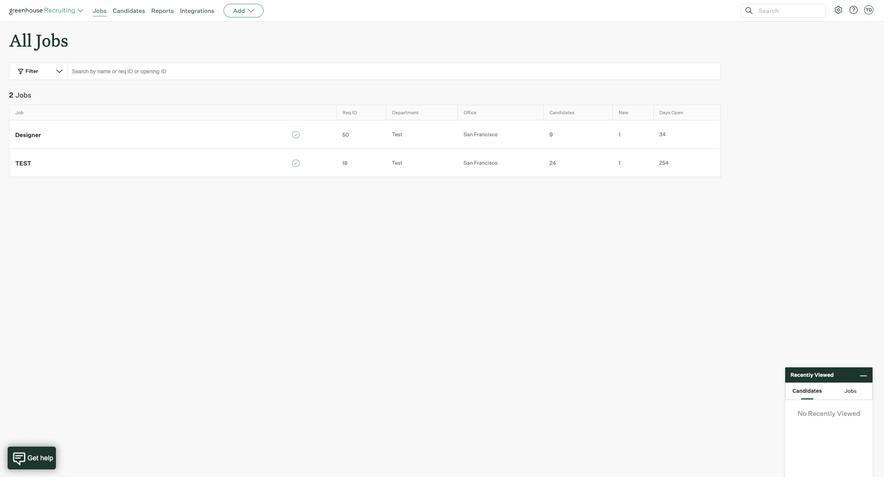 Task type: vqa. For each thing, say whether or not it's contained in the screenshot.
top San Francisco
yes



Task type: describe. For each thing, give the bounding box(es) containing it.
add button
[[224, 4, 264, 17]]

open
[[671, 110, 683, 115]]

san for 9
[[464, 131, 473, 138]]

francisco for 9
[[474, 131, 498, 138]]

candidates link
[[113, 7, 145, 14]]

recently viewed
[[791, 372, 834, 379]]

jobs right 2
[[16, 91, 31, 99]]

1 vertical spatial candidates
[[550, 110, 574, 115]]

francisco for 24
[[474, 160, 498, 166]]

Search by name or req ID or opening ID text field
[[68, 63, 721, 80]]

jobs left candidates "link"
[[93, 7, 107, 14]]

jobs down greenhouse recruiting image
[[36, 29, 68, 51]]

1 for 24
[[619, 160, 621, 167]]

1 link for 9
[[613, 131, 653, 139]]

1 horizontal spatial viewed
[[837, 410, 860, 418]]

0 horizontal spatial viewed
[[814, 372, 834, 379]]

greenhouse recruiting image
[[9, 6, 78, 15]]

254
[[659, 160, 669, 166]]

test link
[[10, 159, 337, 167]]

integrations link
[[180, 7, 215, 14]]

1 vertical spatial recently
[[808, 410, 836, 418]]

1 link for 24
[[613, 159, 653, 167]]

24
[[549, 160, 556, 167]]

san francisco for 24
[[464, 160, 498, 166]]

all jobs
[[9, 29, 68, 51]]

filter
[[25, 68, 38, 74]]

new
[[619, 110, 629, 115]]

Search text field
[[757, 5, 818, 16]]

office
[[464, 110, 477, 115]]

all
[[9, 29, 32, 51]]

san for 24
[[464, 160, 473, 166]]

reports link
[[151, 7, 174, 14]]

50
[[342, 132, 349, 138]]

reports
[[151, 7, 174, 14]]

0 horizontal spatial candidates
[[113, 7, 145, 14]]

2
[[9, 91, 13, 99]]

add
[[233, 7, 245, 14]]

san francisco for 9
[[464, 131, 498, 138]]

1 for 9
[[619, 131, 621, 139]]

24 link
[[544, 159, 613, 167]]

integrations
[[180, 7, 215, 14]]

test for 24
[[392, 160, 402, 166]]

days
[[659, 110, 670, 115]]

jobs inside tab list
[[845, 388, 857, 395]]

req id
[[342, 110, 357, 115]]

candidates inside tab list
[[793, 388, 822, 395]]

tab list containing candidates
[[786, 384, 872, 400]]



Task type: locate. For each thing, give the bounding box(es) containing it.
1 1 from the top
[[619, 131, 621, 139]]

2 jobs
[[9, 91, 31, 99]]

1 vertical spatial san francisco
[[464, 160, 498, 166]]

tab list
[[786, 384, 872, 400]]

2 1 from the top
[[619, 160, 621, 167]]

designer
[[15, 131, 41, 139]]

1 vertical spatial 1
[[619, 160, 621, 167]]

1 link
[[613, 131, 653, 139], [613, 159, 653, 167]]

candidates down recently viewed
[[793, 388, 822, 395]]

td button
[[863, 4, 875, 16]]

34
[[659, 131, 666, 138]]

1 francisco from the top
[[474, 131, 498, 138]]

1 1 link from the top
[[613, 131, 653, 139]]

0 vertical spatial viewed
[[814, 372, 834, 379]]

test
[[392, 131, 402, 138], [392, 160, 402, 166]]

td button
[[864, 5, 873, 14]]

francisco
[[474, 131, 498, 138], [474, 160, 498, 166]]

2 vertical spatial candidates
[[793, 388, 822, 395]]

1 horizontal spatial candidates
[[550, 110, 574, 115]]

viewed
[[814, 372, 834, 379], [837, 410, 860, 418]]

1 san from the top
[[464, 131, 473, 138]]

19
[[342, 160, 347, 167]]

jobs
[[93, 7, 107, 14], [36, 29, 68, 51], [16, 91, 31, 99], [845, 388, 857, 395]]

0 vertical spatial francisco
[[474, 131, 498, 138]]

department
[[392, 110, 419, 115]]

0 vertical spatial recently
[[791, 372, 813, 379]]

2 san francisco from the top
[[464, 160, 498, 166]]

days open
[[659, 110, 683, 115]]

1
[[619, 131, 621, 139], [619, 160, 621, 167]]

9
[[549, 131, 553, 139]]

2 san from the top
[[464, 160, 473, 166]]

1 san francisco from the top
[[464, 131, 498, 138]]

candidates
[[113, 7, 145, 14], [550, 110, 574, 115], [793, 388, 822, 395]]

td
[[866, 7, 872, 13]]

jobs up no recently viewed
[[845, 388, 857, 395]]

9 link
[[544, 131, 613, 139]]

no
[[798, 410, 807, 418]]

0 vertical spatial test
[[392, 131, 402, 138]]

1 link down the new
[[613, 131, 653, 139]]

1 vertical spatial francisco
[[474, 160, 498, 166]]

no recently viewed
[[798, 410, 860, 418]]

2 1 link from the top
[[613, 159, 653, 167]]

1 vertical spatial san
[[464, 160, 473, 166]]

2 test from the top
[[392, 160, 402, 166]]

recently
[[791, 372, 813, 379], [808, 410, 836, 418]]

configure image
[[834, 5, 843, 14]]

0 vertical spatial 1 link
[[613, 131, 653, 139]]

san francisco
[[464, 131, 498, 138], [464, 160, 498, 166]]

2 horizontal spatial candidates
[[793, 388, 822, 395]]

jobs link
[[93, 7, 107, 14]]

designer link
[[10, 130, 337, 139]]

test for 9
[[392, 131, 402, 138]]

id
[[352, 110, 357, 115]]

test
[[15, 160, 31, 167]]

san
[[464, 131, 473, 138], [464, 160, 473, 166]]

1 vertical spatial 1 link
[[613, 159, 653, 167]]

req
[[342, 110, 351, 115]]

1 test from the top
[[392, 131, 402, 138]]

1 vertical spatial test
[[392, 160, 402, 166]]

job
[[15, 110, 24, 115]]

0 vertical spatial candidates
[[113, 7, 145, 14]]

candidates right jobs link
[[113, 7, 145, 14]]

0 vertical spatial san
[[464, 131, 473, 138]]

0 vertical spatial san francisco
[[464, 131, 498, 138]]

1 vertical spatial viewed
[[837, 410, 860, 418]]

candidates up 9
[[550, 110, 574, 115]]

0 vertical spatial 1
[[619, 131, 621, 139]]

1 link left 254
[[613, 159, 653, 167]]

2 francisco from the top
[[474, 160, 498, 166]]



